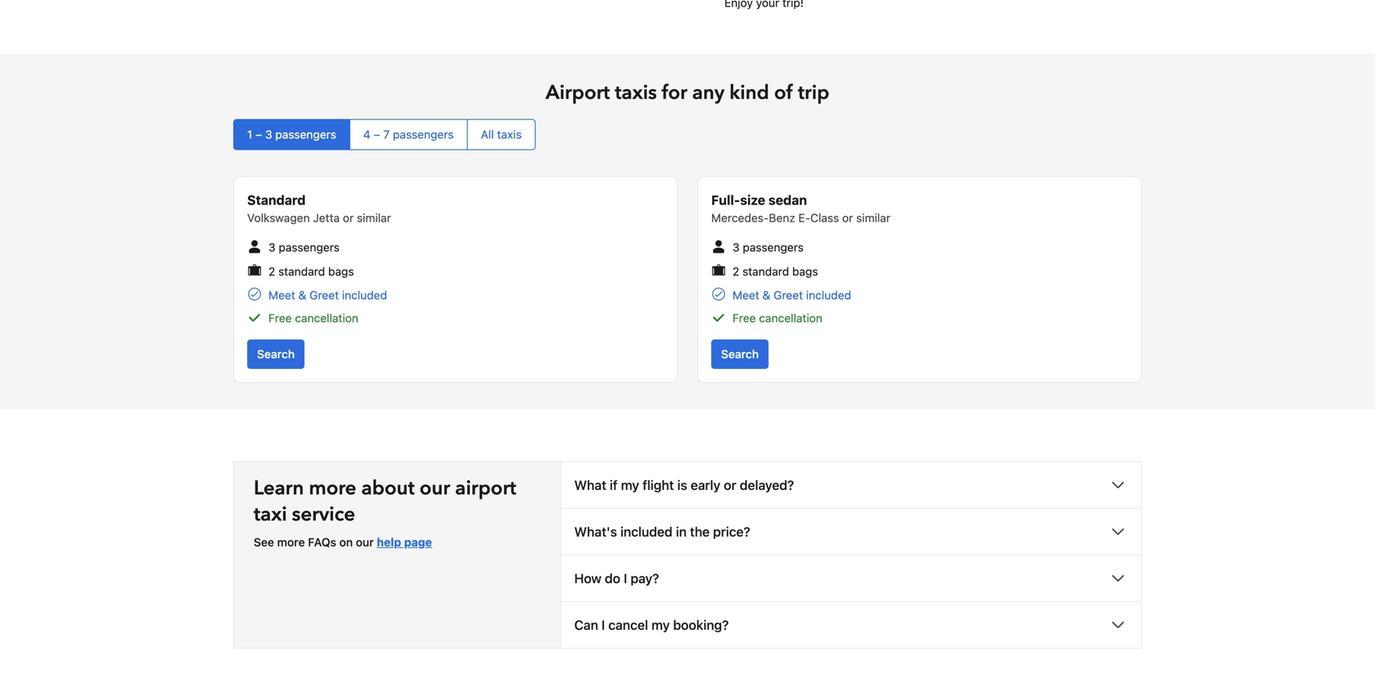 Task type: vqa. For each thing, say whether or not it's contained in the screenshot.
bottom our
yes



Task type: locate. For each thing, give the bounding box(es) containing it.
0 horizontal spatial –
[[256, 128, 262, 141]]

1 horizontal spatial similar
[[857, 211, 891, 225]]

standard for volkswagen
[[279, 265, 325, 278]]

my right if
[[621, 478, 640, 493]]

0 horizontal spatial similar
[[357, 211, 391, 225]]

cancellation for sedan
[[759, 312, 823, 325]]

1 meet from the left
[[269, 289, 295, 302]]

any
[[693, 79, 725, 106]]

3 inside sort results by element
[[265, 128, 272, 141]]

similar right jetta
[[357, 211, 391, 225]]

search button
[[247, 340, 305, 369], [712, 340, 769, 369]]

1 & from the left
[[299, 289, 307, 302]]

0 vertical spatial taxis
[[615, 79, 657, 106]]

taxis right all
[[497, 128, 522, 141]]

booking?
[[673, 618, 729, 634]]

0 vertical spatial i
[[624, 571, 628, 587]]

taxis left for at the top
[[615, 79, 657, 106]]

0 horizontal spatial my
[[621, 478, 640, 493]]

2 3 passengers from the left
[[733, 241, 804, 254]]

greet for sedan
[[774, 289, 803, 302]]

1 vertical spatial i
[[602, 618, 605, 634]]

1 greet from the left
[[310, 289, 339, 302]]

1 2 standard bags from the left
[[269, 265, 354, 278]]

of
[[775, 79, 793, 106]]

2 greet from the left
[[774, 289, 803, 302]]

& down volkswagen
[[299, 289, 307, 302]]

2 similar from the left
[[857, 211, 891, 225]]

how do i pay?
[[575, 571, 659, 587]]

1 horizontal spatial meet & greet included
[[733, 289, 852, 302]]

standard down volkswagen
[[279, 265, 325, 278]]

my
[[621, 478, 640, 493], [652, 618, 670, 634]]

&
[[299, 289, 307, 302], [763, 289, 771, 302]]

class
[[811, 211, 840, 225]]

more
[[309, 475, 357, 503], [277, 536, 305, 550]]

& for size
[[763, 289, 771, 302]]

0 horizontal spatial greet
[[310, 289, 339, 302]]

pay?
[[631, 571, 659, 587]]

1
[[247, 128, 253, 141]]

0 horizontal spatial meet & greet included
[[269, 289, 387, 302]]

meet & greet included
[[269, 289, 387, 302], [733, 289, 852, 302]]

1 horizontal spatial search
[[721, 348, 759, 361]]

0 horizontal spatial search button
[[247, 340, 305, 369]]

1 horizontal spatial –
[[374, 128, 380, 141]]

3 down "mercedes-" at the top right of page
[[733, 241, 740, 254]]

learn
[[254, 475, 304, 503]]

full-size sedan mercedes-benz e-class or similar
[[712, 192, 891, 225]]

2 cancellation from the left
[[759, 312, 823, 325]]

similar right class
[[857, 211, 891, 225]]

mercedes-
[[712, 211, 769, 225]]

about
[[362, 475, 415, 503]]

0 horizontal spatial cancellation
[[295, 312, 359, 325]]

how do i pay? button
[[561, 556, 1142, 602]]

early
[[691, 478, 721, 493]]

greet down benz
[[774, 289, 803, 302]]

2
[[269, 265, 275, 278], [733, 265, 740, 278]]

1 horizontal spatial meet
[[733, 289, 760, 302]]

0 horizontal spatial free
[[269, 312, 292, 325]]

1 horizontal spatial or
[[724, 478, 737, 493]]

0 horizontal spatial bags
[[328, 265, 354, 278]]

2 – from the left
[[374, 128, 380, 141]]

free
[[269, 312, 292, 325], [733, 312, 756, 325]]

search button for volkswagen
[[247, 340, 305, 369]]

price?
[[713, 525, 751, 540]]

search button for size
[[712, 340, 769, 369]]

1 horizontal spatial my
[[652, 618, 670, 634]]

search
[[257, 348, 295, 361], [721, 348, 759, 361]]

0 horizontal spatial i
[[602, 618, 605, 634]]

0 horizontal spatial 2
[[269, 265, 275, 278]]

on
[[339, 536, 353, 550]]

3 passengers for volkswagen
[[269, 241, 340, 254]]

our right about
[[420, 475, 450, 503]]

0 vertical spatial my
[[621, 478, 640, 493]]

meet & greet included down benz
[[733, 289, 852, 302]]

taxi
[[254, 502, 287, 529]]

i right do
[[624, 571, 628, 587]]

1 horizontal spatial free
[[733, 312, 756, 325]]

2 standard from the left
[[743, 265, 790, 278]]

1 horizontal spatial bags
[[793, 265, 819, 278]]

taxis inside sort results by element
[[497, 128, 522, 141]]

our right on
[[356, 536, 374, 550]]

2 free cancellation from the left
[[733, 312, 823, 325]]

1 horizontal spatial cancellation
[[759, 312, 823, 325]]

meet down "mercedes-" at the top right of page
[[733, 289, 760, 302]]

1 vertical spatial our
[[356, 536, 374, 550]]

standard volkswagen jetta or similar
[[247, 192, 391, 225]]

0 horizontal spatial meet
[[269, 289, 295, 302]]

bags down jetta
[[328, 265, 354, 278]]

3
[[265, 128, 272, 141], [269, 241, 276, 254], [733, 241, 740, 254]]

standard down benz
[[743, 265, 790, 278]]

included
[[342, 289, 387, 302], [806, 289, 852, 302], [621, 525, 673, 540]]

free for size
[[733, 312, 756, 325]]

meet
[[269, 289, 295, 302], [733, 289, 760, 302]]

1 horizontal spatial taxis
[[615, 79, 657, 106]]

1 – from the left
[[256, 128, 262, 141]]

1 free cancellation from the left
[[269, 312, 359, 325]]

greet
[[310, 289, 339, 302], [774, 289, 803, 302]]

& down benz
[[763, 289, 771, 302]]

0 horizontal spatial search
[[257, 348, 295, 361]]

bags for sedan
[[793, 265, 819, 278]]

my right cancel
[[652, 618, 670, 634]]

– right '1'
[[256, 128, 262, 141]]

0 horizontal spatial more
[[277, 536, 305, 550]]

bags
[[328, 265, 354, 278], [793, 265, 819, 278]]

0 horizontal spatial or
[[343, 211, 354, 225]]

– left 7
[[374, 128, 380, 141]]

free cancellation for jetta
[[269, 312, 359, 325]]

0 vertical spatial our
[[420, 475, 450, 503]]

2 bags from the left
[[793, 265, 819, 278]]

service
[[292, 502, 355, 529]]

2 meet & greet included from the left
[[733, 289, 852, 302]]

2 horizontal spatial or
[[843, 211, 854, 225]]

2 search button from the left
[[712, 340, 769, 369]]

or right early
[[724, 478, 737, 493]]

1 horizontal spatial included
[[621, 525, 673, 540]]

passengers down jetta
[[279, 241, 340, 254]]

greet down jetta
[[310, 289, 339, 302]]

is
[[678, 478, 688, 493]]

1 bags from the left
[[328, 265, 354, 278]]

0 horizontal spatial free cancellation
[[269, 312, 359, 325]]

1 horizontal spatial 2 standard bags
[[733, 265, 819, 278]]

full-
[[712, 192, 741, 208]]

1 search button from the left
[[247, 340, 305, 369]]

or right jetta
[[343, 211, 354, 225]]

help page link
[[377, 536, 432, 550]]

what
[[575, 478, 607, 493]]

2 meet from the left
[[733, 289, 760, 302]]

2 for size
[[733, 265, 740, 278]]

1 search from the left
[[257, 348, 295, 361]]

0 horizontal spatial taxis
[[497, 128, 522, 141]]

3 passengers
[[269, 241, 340, 254], [733, 241, 804, 254]]

3 passengers down benz
[[733, 241, 804, 254]]

if
[[610, 478, 618, 493]]

do
[[605, 571, 621, 587]]

i right can
[[602, 618, 605, 634]]

2 down "mercedes-" at the top right of page
[[733, 265, 740, 278]]

taxis
[[615, 79, 657, 106], [497, 128, 522, 141]]

2 standard bags
[[269, 265, 354, 278], [733, 265, 819, 278]]

i
[[624, 571, 628, 587], [602, 618, 605, 634]]

1 horizontal spatial &
[[763, 289, 771, 302]]

3 right '1'
[[265, 128, 272, 141]]

bags down e-
[[793, 265, 819, 278]]

1 horizontal spatial our
[[420, 475, 450, 503]]

free cancellation
[[269, 312, 359, 325], [733, 312, 823, 325]]

0 horizontal spatial included
[[342, 289, 387, 302]]

1 horizontal spatial search button
[[712, 340, 769, 369]]

0 horizontal spatial standard
[[279, 265, 325, 278]]

standard
[[279, 265, 325, 278], [743, 265, 790, 278]]

kind
[[730, 79, 770, 106]]

similar
[[357, 211, 391, 225], [857, 211, 891, 225]]

passengers right 7
[[393, 128, 454, 141]]

meet for volkswagen
[[269, 289, 295, 302]]

1 2 from the left
[[269, 265, 275, 278]]

our
[[420, 475, 450, 503], [356, 536, 374, 550]]

3 passengers for size
[[733, 241, 804, 254]]

meet down volkswagen
[[269, 289, 295, 302]]

1 similar from the left
[[357, 211, 391, 225]]

0 vertical spatial more
[[309, 475, 357, 503]]

or inside standard volkswagen jetta or similar
[[343, 211, 354, 225]]

2 down volkswagen
[[269, 265, 275, 278]]

3 down volkswagen
[[269, 241, 276, 254]]

0 horizontal spatial &
[[299, 289, 307, 302]]

7
[[384, 128, 390, 141]]

0 horizontal spatial 3 passengers
[[269, 241, 340, 254]]

1 standard from the left
[[279, 265, 325, 278]]

1 horizontal spatial 2
[[733, 265, 740, 278]]

1 horizontal spatial free cancellation
[[733, 312, 823, 325]]

1 meet & greet included from the left
[[269, 289, 387, 302]]

delayed?
[[740, 478, 795, 493]]

2 search from the left
[[721, 348, 759, 361]]

1 free from the left
[[269, 312, 292, 325]]

1 cancellation from the left
[[295, 312, 359, 325]]

–
[[256, 128, 262, 141], [374, 128, 380, 141]]

2 & from the left
[[763, 289, 771, 302]]

1 vertical spatial taxis
[[497, 128, 522, 141]]

3 passengers down jetta
[[269, 241, 340, 254]]

1 horizontal spatial greet
[[774, 289, 803, 302]]

1 vertical spatial my
[[652, 618, 670, 634]]

passengers
[[275, 128, 336, 141], [393, 128, 454, 141], [279, 241, 340, 254], [743, 241, 804, 254]]

i inside dropdown button
[[624, 571, 628, 587]]

more right see
[[277, 536, 305, 550]]

2 horizontal spatial included
[[806, 289, 852, 302]]

2 standard bags down benz
[[733, 265, 819, 278]]

1 horizontal spatial 3 passengers
[[733, 241, 804, 254]]

1 horizontal spatial i
[[624, 571, 628, 587]]

1 vertical spatial more
[[277, 536, 305, 550]]

meet & greet included down jetta
[[269, 289, 387, 302]]

passengers right '1'
[[275, 128, 336, 141]]

1 3 passengers from the left
[[269, 241, 340, 254]]

0 horizontal spatial 2 standard bags
[[269, 265, 354, 278]]

2 standard bags down jetta
[[269, 265, 354, 278]]

all
[[481, 128, 494, 141]]

cancellation for jetta
[[295, 312, 359, 325]]

2 2 standard bags from the left
[[733, 265, 819, 278]]

2 2 from the left
[[733, 265, 740, 278]]

1 horizontal spatial standard
[[743, 265, 790, 278]]

bags for jetta
[[328, 265, 354, 278]]

4 – 7 passengers
[[363, 128, 454, 141]]

or right class
[[843, 211, 854, 225]]

included for jetta
[[342, 289, 387, 302]]

or
[[343, 211, 354, 225], [843, 211, 854, 225], [724, 478, 737, 493]]

2 standard bags for sedan
[[733, 265, 819, 278]]

more right learn
[[309, 475, 357, 503]]

greet for jetta
[[310, 289, 339, 302]]

cancellation
[[295, 312, 359, 325], [759, 312, 823, 325]]

2 free from the left
[[733, 312, 756, 325]]

1 horizontal spatial more
[[309, 475, 357, 503]]

0 horizontal spatial our
[[356, 536, 374, 550]]



Task type: describe. For each thing, give the bounding box(es) containing it.
my inside dropdown button
[[652, 618, 670, 634]]

benz
[[769, 211, 796, 225]]

taxis for airport
[[615, 79, 657, 106]]

what's included in the price?
[[575, 525, 751, 540]]

the
[[690, 525, 710, 540]]

free cancellation for sedan
[[733, 312, 823, 325]]

or inside full-size sedan mercedes-benz e-class or similar
[[843, 211, 854, 225]]

similar inside full-size sedan mercedes-benz e-class or similar
[[857, 211, 891, 225]]

e-
[[799, 211, 811, 225]]

included for sedan
[[806, 289, 852, 302]]

can i cancel my booking? button
[[561, 603, 1142, 649]]

2 standard bags for jetta
[[269, 265, 354, 278]]

& for volkswagen
[[299, 289, 307, 302]]

airport
[[455, 475, 517, 503]]

i inside dropdown button
[[602, 618, 605, 634]]

passengers down benz
[[743, 241, 804, 254]]

– for 3
[[256, 128, 262, 141]]

sort results by element
[[233, 119, 1142, 150]]

meet & greet included for jetta
[[269, 289, 387, 302]]

how
[[575, 571, 602, 587]]

flight
[[643, 478, 674, 493]]

2 for volkswagen
[[269, 265, 275, 278]]

for
[[662, 79, 688, 106]]

all taxis
[[481, 128, 522, 141]]

jetta
[[313, 211, 340, 225]]

see
[[254, 536, 274, 550]]

search for size
[[721, 348, 759, 361]]

– for 7
[[374, 128, 380, 141]]

faqs
[[308, 536, 336, 550]]

my inside dropdown button
[[621, 478, 640, 493]]

can
[[575, 618, 599, 634]]

can i cancel my booking?
[[575, 618, 729, 634]]

search for volkswagen
[[257, 348, 295, 361]]

standard for size
[[743, 265, 790, 278]]

in
[[676, 525, 687, 540]]

meet & greet included for sedan
[[733, 289, 852, 302]]

sedan
[[769, 192, 807, 208]]

or inside dropdown button
[[724, 478, 737, 493]]

help
[[377, 536, 401, 550]]

airport taxis for any kind of trip
[[546, 79, 830, 106]]

meet for size
[[733, 289, 760, 302]]

learn more about our airport taxi service see more faqs on our help page
[[254, 475, 517, 550]]

4
[[363, 128, 371, 141]]

page
[[404, 536, 432, 550]]

what if my flight is early or delayed? button
[[561, 463, 1142, 509]]

free for volkswagen
[[269, 312, 292, 325]]

similar inside standard volkswagen jetta or similar
[[357, 211, 391, 225]]

included inside dropdown button
[[621, 525, 673, 540]]

size
[[741, 192, 766, 208]]

what's
[[575, 525, 617, 540]]

3 for standard
[[269, 241, 276, 254]]

trip
[[798, 79, 830, 106]]

3 for full-
[[733, 241, 740, 254]]

cancel
[[609, 618, 648, 634]]

what if my flight is early or delayed?
[[575, 478, 795, 493]]

taxis for all
[[497, 128, 522, 141]]

volkswagen
[[247, 211, 310, 225]]

what's included in the price? button
[[561, 509, 1142, 555]]

1 – 3 passengers
[[247, 128, 336, 141]]

standard
[[247, 192, 306, 208]]

airport
[[546, 79, 610, 106]]



